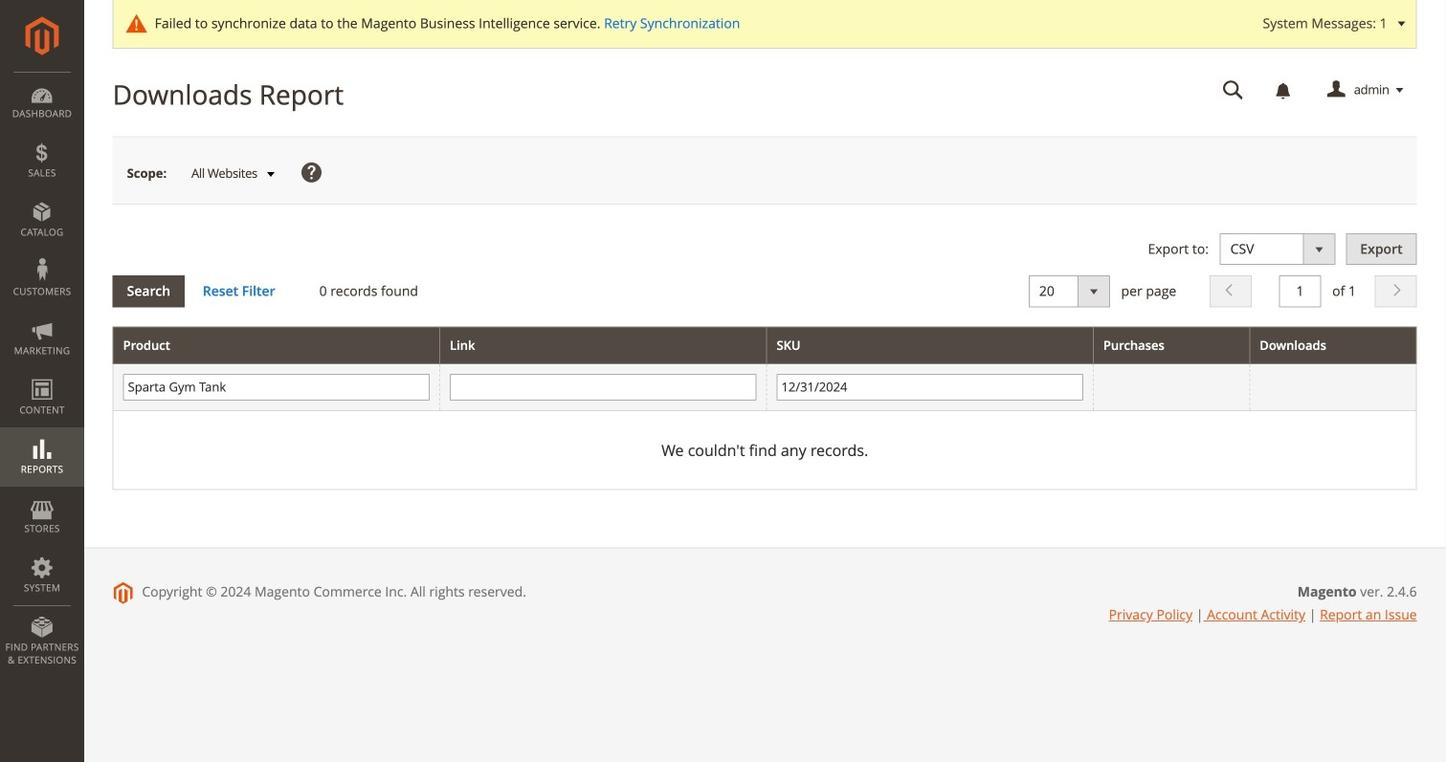 Task type: locate. For each thing, give the bounding box(es) containing it.
None text field
[[123, 374, 430, 401], [777, 374, 1083, 401], [123, 374, 430, 401], [777, 374, 1083, 401]]

menu bar
[[0, 72, 84, 677]]

None text field
[[1209, 74, 1257, 107], [1279, 276, 1321, 307], [450, 374, 757, 401], [1209, 74, 1257, 107], [1279, 276, 1321, 307], [450, 374, 757, 401]]

magento admin panel image
[[25, 16, 59, 56]]



Task type: vqa. For each thing, say whether or not it's contained in the screenshot.
Magento Admin Panel icon
yes



